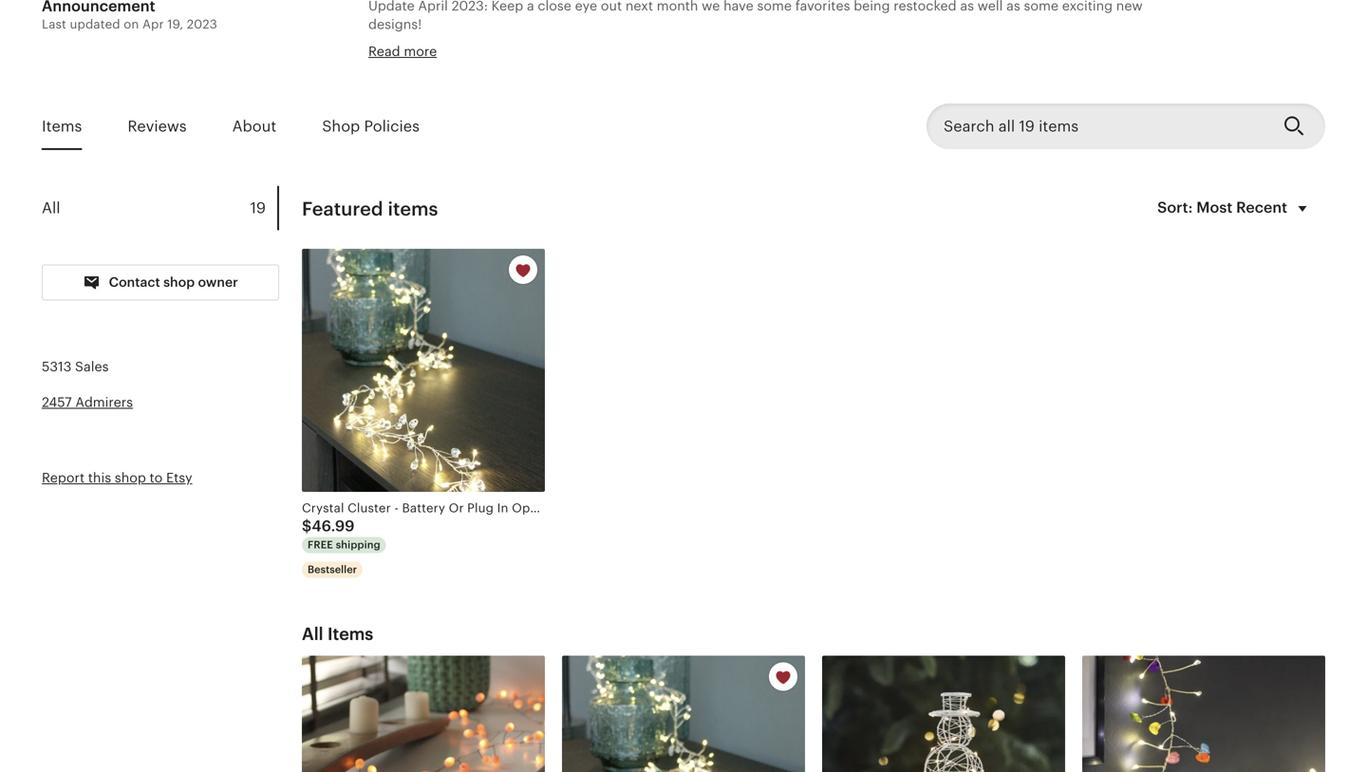 Task type: locate. For each thing, give the bounding box(es) containing it.
featured
[[302, 198, 383, 220]]

1 horizontal spatial all
[[302, 624, 323, 644]]

contact
[[109, 274, 160, 290]]

crystal cluster - battery or plug in operated fairy light string image
[[302, 249, 545, 492], [562, 656, 805, 772]]

0 vertical spatial items
[[42, 118, 82, 135]]

read
[[368, 44, 400, 59]]

to
[[150, 470, 163, 485]]

0 vertical spatial all
[[42, 199, 60, 216]]

1 vertical spatial crystal cluster - battery or plug in operated fairy light string image
[[562, 656, 805, 772]]

contact shop owner
[[106, 274, 238, 290]]

19,
[[167, 17, 183, 31]]

all
[[42, 199, 60, 216], [302, 624, 323, 644]]

items
[[42, 118, 82, 135], [328, 624, 373, 644]]

owner
[[198, 274, 238, 290]]

shop left to
[[115, 470, 146, 485]]

recent
[[1237, 199, 1288, 216]]

policies
[[364, 118, 420, 135]]

0 horizontal spatial shop
[[115, 470, 146, 485]]

tab
[[42, 186, 277, 230]]

in
[[497, 501, 509, 515]]

all down items "link"
[[42, 199, 60, 216]]

all for all items
[[302, 624, 323, 644]]

shop policies link
[[322, 104, 420, 148]]

$
[[302, 518, 312, 535]]

shop left "owner"
[[163, 274, 195, 290]]

cluster
[[348, 501, 391, 515]]

reviews
[[128, 118, 187, 135]]

1 horizontal spatial shop
[[163, 274, 195, 290]]

apr
[[142, 17, 164, 31]]

all down bestseller
[[302, 624, 323, 644]]

light
[[605, 501, 636, 515]]

1 vertical spatial shop
[[115, 470, 146, 485]]

string
[[639, 501, 676, 515]]

updated
[[70, 17, 120, 31]]

fairy
[[573, 501, 602, 515]]

1 horizontal spatial items
[[328, 624, 373, 644]]

reviews link
[[128, 104, 187, 148]]

sales
[[75, 359, 109, 374]]

0 vertical spatial shop
[[163, 274, 195, 290]]

crystal cluster - battery or plug in operated fairy light string $ 46.99 free shipping
[[302, 501, 676, 551]]

about
[[232, 118, 277, 135]]

etsy
[[166, 470, 192, 485]]

featured items
[[302, 198, 438, 220]]

shop
[[163, 274, 195, 290], [115, 470, 146, 485]]

items
[[388, 198, 438, 220]]

0 vertical spatial crystal cluster - battery or plug in operated fairy light string image
[[302, 249, 545, 492]]

items link
[[42, 104, 82, 148]]

46.99
[[312, 518, 355, 535]]

shop policies
[[322, 118, 420, 135]]

1 vertical spatial all
[[302, 624, 323, 644]]

about link
[[232, 104, 277, 148]]

0 horizontal spatial crystal cluster - battery or plug in operated fairy light string image
[[302, 249, 545, 492]]

0 horizontal spatial all
[[42, 199, 60, 216]]

operated
[[512, 501, 569, 515]]

1 horizontal spatial crystal cluster - battery or plug in operated fairy light string image
[[562, 656, 805, 772]]



Task type: describe. For each thing, give the bounding box(es) containing it.
19
[[250, 199, 266, 216]]

free
[[308, 539, 333, 551]]

all for all
[[42, 199, 60, 216]]

this
[[88, 470, 111, 485]]

2023
[[187, 17, 217, 31]]

report
[[42, 470, 85, 485]]

more
[[404, 44, 437, 59]]

table snowman image
[[822, 656, 1066, 772]]

shop inside button
[[163, 274, 195, 290]]

sweet heart fairy lights - fun bright string design image
[[1083, 656, 1326, 772]]

battery
[[402, 501, 445, 515]]

sort: most recent
[[1158, 199, 1288, 216]]

2457 admirers
[[42, 395, 133, 410]]

2457
[[42, 395, 72, 410]]

teardrop fairy lights - 60 leds on an 8ft string. peach, mint or opaque colors image
[[302, 656, 545, 772]]

most
[[1197, 199, 1233, 216]]

read more
[[368, 44, 437, 59]]

shop
[[322, 118, 360, 135]]

bestseller
[[308, 564, 357, 576]]

crystal
[[302, 501, 344, 515]]

Search all 19 items text field
[[927, 103, 1269, 149]]

report this shop to etsy link
[[42, 470, 192, 485]]

2457 admirers link
[[42, 395, 133, 410]]

5313 sales
[[42, 359, 109, 374]]

shipping
[[336, 539, 381, 551]]

admirers
[[75, 395, 133, 410]]

5313
[[42, 359, 72, 374]]

tab containing all
[[42, 186, 277, 230]]

0 horizontal spatial items
[[42, 118, 82, 135]]

sort:
[[1158, 199, 1193, 216]]

1 vertical spatial items
[[328, 624, 373, 644]]

on
[[124, 17, 139, 31]]

report this shop to etsy
[[42, 470, 192, 485]]

plug
[[467, 501, 494, 515]]

sort: most recent button
[[1146, 186, 1326, 232]]

last updated on apr 19, 2023
[[42, 17, 217, 31]]

contact shop owner button
[[42, 264, 279, 300]]

-
[[394, 501, 399, 515]]

read more link
[[368, 44, 437, 59]]

all items
[[302, 624, 373, 644]]

last
[[42, 17, 66, 31]]

or
[[449, 501, 464, 515]]



Task type: vqa. For each thing, say whether or not it's contained in the screenshot.
contact shop owner at top
yes



